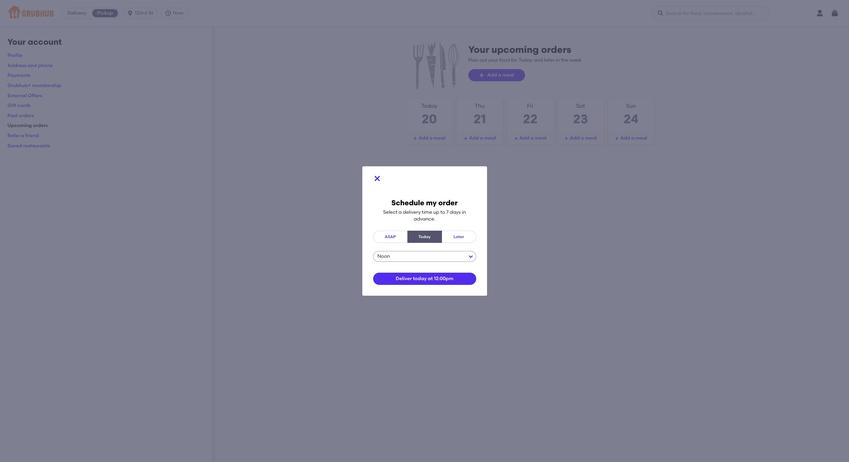 Task type: locate. For each thing, give the bounding box(es) containing it.
thu 21
[[474, 103, 487, 126]]

add a meal button down 23
[[558, 132, 604, 145]]

your inside the your upcoming orders plan out your food for today and later in the week
[[469, 44, 490, 55]]

refer a friend link
[[7, 133, 39, 139]]

today button
[[408, 231, 442, 243]]

add a meal down 22
[[520, 135, 547, 141]]

svg image
[[832, 9, 840, 17], [127, 10, 134, 17], [658, 10, 665, 17], [414, 137, 418, 141], [616, 137, 620, 141]]

add for 23
[[570, 135, 580, 141]]

2 vertical spatial orders
[[33, 123, 48, 129]]

add a meal button for 21
[[457, 132, 503, 145]]

main navigation navigation
[[0, 0, 850, 26]]

a inside the schedule my order select a delivery time up to 7 days in advance.
[[399, 210, 402, 215]]

24
[[624, 111, 639, 126]]

st
[[149, 10, 153, 16]]

saved restaurants link
[[7, 143, 50, 149]]

week
[[570, 57, 582, 63]]

address and phone link
[[7, 63, 53, 68]]

and left phone
[[28, 63, 37, 68]]

in inside the your upcoming orders plan out your food for today and later in the week
[[556, 57, 560, 63]]

your up out
[[469, 44, 490, 55]]

meal down 21
[[485, 135, 496, 141]]

a right select
[[399, 210, 402, 215]]

a down 21
[[480, 135, 484, 141]]

today right the for
[[519, 57, 533, 63]]

payments link
[[7, 73, 31, 79]]

and
[[534, 57, 543, 63], [28, 63, 37, 68]]

0 vertical spatial orders
[[542, 44, 572, 55]]

today inside "button"
[[419, 235, 431, 239]]

add down 24
[[621, 135, 631, 141]]

and left later
[[534, 57, 543, 63]]

add a meal down 23
[[570, 135, 597, 141]]

grubhub+ membership
[[7, 83, 61, 89]]

add
[[488, 72, 498, 78], [419, 135, 429, 141], [470, 135, 479, 141], [520, 135, 530, 141], [570, 135, 580, 141], [621, 135, 631, 141]]

the
[[561, 57, 569, 63]]

orders up 'friend'
[[33, 123, 48, 129]]

profile link
[[7, 53, 22, 58]]

your
[[7, 37, 26, 47], [469, 44, 490, 55]]

in for your upcoming orders
[[556, 57, 560, 63]]

up
[[434, 210, 440, 215]]

later
[[544, 57, 555, 63]]

0 horizontal spatial in
[[462, 210, 466, 215]]

add a meal button down 24
[[609, 132, 655, 145]]

schedule my order select a delivery time up to 7 days in advance.
[[384, 199, 466, 222]]

orders up upcoming orders at the top left of page
[[19, 113, 34, 119]]

in inside the schedule my order select a delivery time up to 7 days in advance.
[[462, 210, 466, 215]]

today up 20
[[422, 103, 438, 109]]

saved
[[7, 143, 22, 149]]

in left the
[[556, 57, 560, 63]]

add down 23
[[570, 135, 580, 141]]

add a meal down 24
[[621, 135, 648, 141]]

a right refer
[[21, 133, 24, 139]]

add down 20
[[419, 135, 429, 141]]

12:00pm
[[434, 276, 454, 282]]

add for 20
[[419, 135, 429, 141]]

1 vertical spatial today
[[422, 103, 438, 109]]

in right days
[[462, 210, 466, 215]]

refer
[[7, 133, 20, 139]]

for
[[512, 57, 518, 63]]

today inside the your upcoming orders plan out your food for today and later in the week
[[519, 57, 533, 63]]

past
[[7, 113, 18, 119]]

today
[[413, 276, 427, 282]]

meal
[[503, 72, 515, 78], [434, 135, 446, 141], [485, 135, 496, 141], [535, 135, 547, 141], [586, 135, 597, 141], [636, 135, 648, 141]]

add down 22
[[520, 135, 530, 141]]

add a meal button down 21
[[457, 132, 503, 145]]

restaurants
[[23, 143, 50, 149]]

add a meal for 24
[[621, 135, 648, 141]]

meal down 22
[[535, 135, 547, 141]]

your for upcoming
[[469, 44, 490, 55]]

21
[[474, 111, 487, 126]]

7
[[447, 210, 449, 215]]

add a meal down 21
[[470, 135, 496, 141]]

sun 24
[[624, 103, 639, 126]]

in
[[556, 57, 560, 63], [462, 210, 466, 215]]

today
[[519, 57, 533, 63], [422, 103, 438, 109], [419, 235, 431, 239]]

gift cards
[[7, 103, 31, 109]]

1 vertical spatial in
[[462, 210, 466, 215]]

add a meal button
[[469, 69, 525, 81], [407, 132, 453, 145], [457, 132, 503, 145], [508, 132, 554, 145], [558, 132, 604, 145], [609, 132, 655, 145]]

pickup
[[97, 10, 113, 16]]

profile
[[7, 53, 22, 58]]

23
[[574, 111, 589, 126]]

offers
[[28, 93, 42, 99]]

0 horizontal spatial your
[[7, 37, 26, 47]]

add down 21
[[470, 135, 479, 141]]

orders inside the your upcoming orders plan out your food for today and later in the week
[[542, 44, 572, 55]]

order
[[439, 199, 458, 207]]

saved restaurants
[[7, 143, 50, 149]]

meal down 23
[[586, 135, 597, 141]]

svg image
[[165, 10, 172, 17], [480, 73, 485, 78], [464, 137, 468, 141], [515, 137, 519, 141], [565, 137, 569, 141], [373, 175, 382, 183]]

1 horizontal spatial and
[[534, 57, 543, 63]]

today 20
[[422, 103, 438, 126]]

add a meal down 20
[[419, 135, 446, 141]]

schedule
[[392, 199, 425, 207]]

time
[[422, 210, 433, 215]]

past orders
[[7, 113, 34, 119]]

today down advance.
[[419, 235, 431, 239]]

add down your
[[488, 72, 498, 78]]

meal down 20
[[434, 135, 446, 141]]

orders
[[542, 44, 572, 55], [19, 113, 34, 119], [33, 123, 48, 129]]

add a meal button down 20
[[407, 132, 453, 145]]

a down 24
[[632, 135, 635, 141]]

sat 23
[[574, 103, 589, 126]]

1 horizontal spatial your
[[469, 44, 490, 55]]

grubhub+
[[7, 83, 31, 89]]

address and phone
[[7, 63, 53, 68]]

a
[[499, 72, 502, 78], [21, 133, 24, 139], [430, 135, 433, 141], [480, 135, 484, 141], [531, 135, 534, 141], [581, 135, 585, 141], [632, 135, 635, 141], [399, 210, 402, 215]]

1 vertical spatial orders
[[19, 113, 34, 119]]

account
[[28, 37, 62, 47]]

2 vertical spatial today
[[419, 235, 431, 239]]

123rd
[[135, 10, 147, 16]]

in for schedule my order
[[462, 210, 466, 215]]

and inside the your upcoming orders plan out your food for today and later in the week
[[534, 57, 543, 63]]

0 vertical spatial today
[[519, 57, 533, 63]]

deliver today at 12:00pm button
[[373, 273, 477, 286]]

1 horizontal spatial in
[[556, 57, 560, 63]]

deliver
[[396, 276, 412, 282]]

external offers link
[[7, 93, 42, 99]]

meal down 24
[[636, 135, 648, 141]]

add a meal for 22
[[520, 135, 547, 141]]

your up profile
[[7, 37, 26, 47]]

delivery button
[[62, 8, 91, 19]]

orders up later
[[542, 44, 572, 55]]

svg image inside now button
[[165, 10, 172, 17]]

add a meal
[[488, 72, 515, 78], [419, 135, 446, 141], [470, 135, 496, 141], [520, 135, 547, 141], [570, 135, 597, 141], [621, 135, 648, 141]]

food
[[500, 57, 511, 63]]

now button
[[160, 8, 191, 19]]

0 vertical spatial in
[[556, 57, 560, 63]]

a down 20
[[430, 135, 433, 141]]

add a meal button down your
[[469, 69, 525, 81]]

svg image inside 123rd st button
[[127, 10, 134, 17]]

now
[[173, 10, 184, 16]]

add a meal button down 22
[[508, 132, 554, 145]]

external offers
[[7, 93, 42, 99]]

advance.
[[414, 217, 436, 222]]

asap button
[[373, 231, 408, 243]]



Task type: vqa. For each thing, say whether or not it's contained in the screenshot.
Alitiko logo
no



Task type: describe. For each thing, give the bounding box(es) containing it.
upcoming
[[492, 44, 539, 55]]

add for 21
[[470, 135, 479, 141]]

add for 22
[[520, 135, 530, 141]]

a down 23
[[581, 135, 585, 141]]

cards
[[17, 103, 31, 109]]

123rd st
[[135, 10, 153, 16]]

add a meal for 21
[[470, 135, 496, 141]]

today for today 20
[[422, 103, 438, 109]]

upcoming orders
[[7, 123, 48, 129]]

gift
[[7, 103, 16, 109]]

22
[[523, 111, 538, 126]]

delivery
[[67, 10, 86, 16]]

asap
[[385, 235, 396, 239]]

fri 22
[[523, 103, 538, 126]]

my
[[427, 199, 437, 207]]

at
[[428, 276, 433, 282]]

gift cards link
[[7, 103, 31, 109]]

upcoming
[[7, 123, 32, 129]]

meal for 22
[[535, 135, 547, 141]]

orders for upcoming orders
[[33, 123, 48, 129]]

delivery
[[403, 210, 421, 215]]

later
[[454, 235, 465, 239]]

deliver today at 12:00pm
[[396, 276, 454, 282]]

past orders link
[[7, 113, 34, 119]]

refer a friend
[[7, 133, 39, 139]]

select
[[384, 210, 398, 215]]

add a meal down food
[[488, 72, 515, 78]]

a down food
[[499, 72, 502, 78]]

meal for 23
[[586, 135, 597, 141]]

plan
[[469, 57, 479, 63]]

thu
[[475, 103, 485, 109]]

meal for 20
[[434, 135, 446, 141]]

a down 22
[[531, 135, 534, 141]]

add a meal button for 23
[[558, 132, 604, 145]]

external
[[7, 93, 27, 99]]

your
[[489, 57, 499, 63]]

out
[[480, 57, 488, 63]]

meal for 24
[[636, 135, 648, 141]]

friend
[[25, 133, 39, 139]]

meal for 21
[[485, 135, 496, 141]]

later button
[[442, 231, 477, 243]]

add for 24
[[621, 135, 631, 141]]

pickup button
[[91, 8, 119, 19]]

days
[[450, 210, 461, 215]]

phone
[[38, 63, 53, 68]]

address
[[7, 63, 27, 68]]

sat
[[577, 103, 586, 109]]

membership
[[32, 83, 61, 89]]

meal down food
[[503, 72, 515, 78]]

add a meal for 23
[[570, 135, 597, 141]]

0 horizontal spatial and
[[28, 63, 37, 68]]

today for today
[[419, 235, 431, 239]]

add a meal button for 22
[[508, 132, 554, 145]]

payments
[[7, 73, 31, 79]]

fri
[[528, 103, 534, 109]]

add a meal button for 24
[[609, 132, 655, 145]]

your for account
[[7, 37, 26, 47]]

add a meal button for 20
[[407, 132, 453, 145]]

sun
[[627, 103, 637, 109]]

123rd st button
[[123, 8, 160, 19]]

upcoming orders link
[[7, 123, 48, 129]]

orders for past orders
[[19, 113, 34, 119]]

your account
[[7, 37, 62, 47]]

to
[[441, 210, 446, 215]]

add a meal for 20
[[419, 135, 446, 141]]

20
[[422, 111, 437, 126]]

your upcoming orders plan out your food for today and later in the week
[[469, 44, 582, 63]]

grubhub+ membership link
[[7, 83, 61, 89]]



